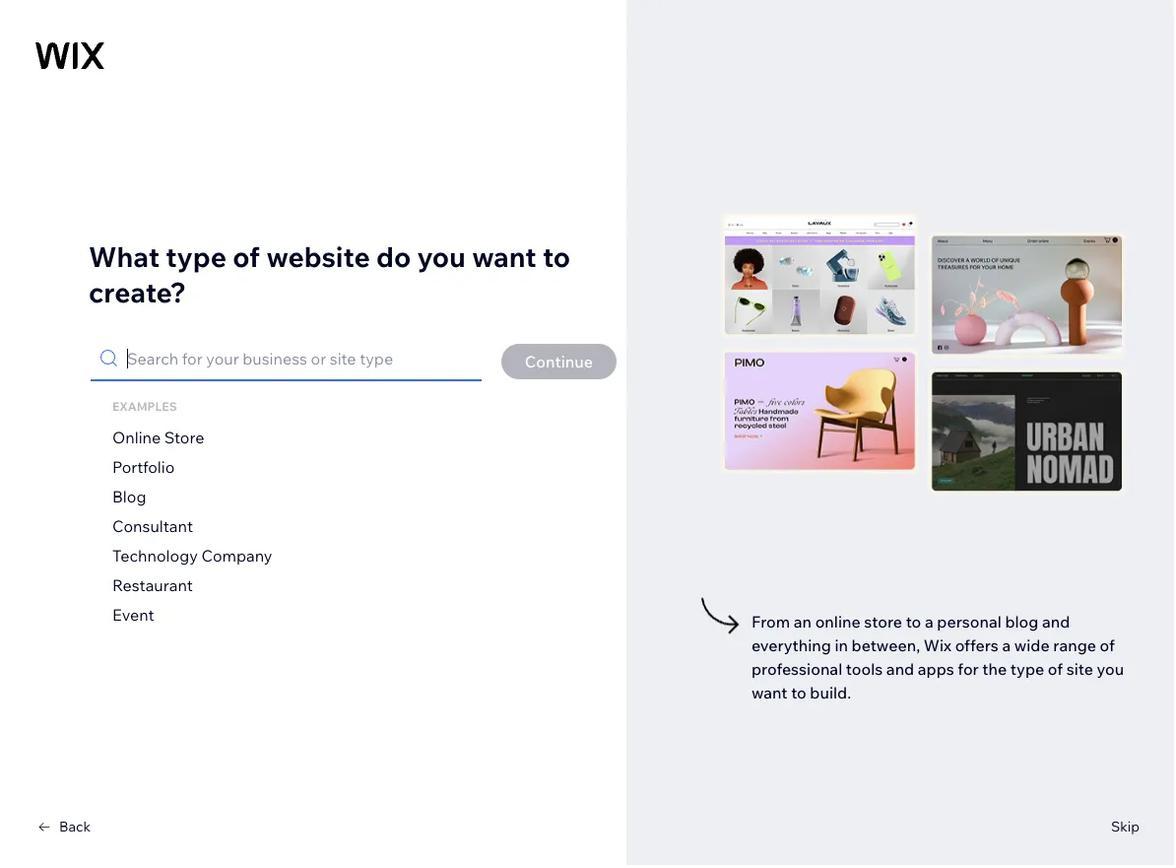Task type: describe. For each thing, give the bounding box(es) containing it.
offers
[[956, 636, 999, 655]]

company
[[201, 546, 272, 566]]

for
[[958, 659, 980, 679]]

restaurant
[[112, 576, 193, 595]]

an
[[794, 612, 812, 632]]

type inside what type of website do you want to create?
[[166, 239, 227, 274]]

store
[[865, 612, 903, 632]]

2 horizontal spatial of
[[1101, 636, 1116, 655]]

site
[[1067, 659, 1094, 679]]

portfolio
[[112, 457, 175, 477]]

1 horizontal spatial and
[[1043, 612, 1071, 632]]

of inside what type of website do you want to create?
[[233, 239, 260, 274]]

tools
[[847, 659, 883, 679]]

consultant
[[112, 516, 193, 536]]

apps
[[918, 659, 955, 679]]

examples
[[112, 399, 177, 414]]

technology
[[112, 546, 198, 566]]

store
[[164, 428, 204, 447]]

event
[[112, 605, 154, 625]]

type inside from an online store to a personal blog and everything in between, wix offers a wide range of professional tools and apps for the type of site you want to build.
[[1011, 659, 1045, 679]]

professional
[[752, 659, 843, 679]]

from an online store to a personal blog and everything in between, wix offers a wide range of professional tools and apps for the type of site you want to build.
[[752, 612, 1125, 703]]

the
[[983, 659, 1008, 679]]

do
[[377, 239, 411, 274]]

online store portfolio blog consultant technology company restaurant event
[[112, 428, 272, 625]]

wide
[[1015, 636, 1050, 655]]



Task type: locate. For each thing, give the bounding box(es) containing it.
1 vertical spatial want
[[752, 683, 788, 703]]

0 vertical spatial and
[[1043, 612, 1071, 632]]

0 horizontal spatial want
[[472, 239, 537, 274]]

1 horizontal spatial to
[[792, 683, 807, 703]]

1 horizontal spatial type
[[1011, 659, 1045, 679]]

blog
[[1006, 612, 1039, 632]]

technology company button
[[112, 544, 272, 568]]

you right do
[[417, 239, 466, 274]]

a
[[925, 612, 934, 632], [1003, 636, 1012, 655]]

what type of website do you want to create?
[[89, 239, 571, 309]]

1 vertical spatial type
[[1011, 659, 1045, 679]]

1 vertical spatial a
[[1003, 636, 1012, 655]]

create?
[[89, 275, 186, 309]]

type
[[166, 239, 227, 274], [1011, 659, 1045, 679]]

want
[[472, 239, 537, 274], [752, 683, 788, 703]]

back button
[[35, 818, 91, 836]]

1 vertical spatial and
[[887, 659, 915, 679]]

event button
[[112, 603, 154, 627]]

everything
[[752, 636, 832, 655]]

to
[[543, 239, 571, 274], [907, 612, 922, 632], [792, 683, 807, 703]]

type down wide
[[1011, 659, 1045, 679]]

skip button
[[1112, 818, 1140, 836]]

and up range
[[1043, 612, 1071, 632]]

type up create?
[[166, 239, 227, 274]]

0 horizontal spatial of
[[233, 239, 260, 274]]

and down the between,
[[887, 659, 915, 679]]

wix
[[924, 636, 952, 655]]

consultant button
[[112, 515, 193, 538]]

want inside from an online store to a personal blog and everything in between, wix offers a wide range of professional tools and apps for the type of site you want to build.
[[752, 683, 788, 703]]

to inside what type of website do you want to create?
[[543, 239, 571, 274]]

a left wide
[[1003, 636, 1012, 655]]

between,
[[852, 636, 921, 655]]

you
[[417, 239, 466, 274], [1098, 659, 1125, 679]]

0 vertical spatial you
[[417, 239, 466, 274]]

0 vertical spatial a
[[925, 612, 934, 632]]

0 horizontal spatial you
[[417, 239, 466, 274]]

1 horizontal spatial want
[[752, 683, 788, 703]]

0 vertical spatial of
[[233, 239, 260, 274]]

Search for your business or site type field
[[121, 339, 475, 379]]

online
[[816, 612, 861, 632]]

1 horizontal spatial you
[[1098, 659, 1125, 679]]

1 vertical spatial you
[[1098, 659, 1125, 679]]

0 vertical spatial to
[[543, 239, 571, 274]]

0 horizontal spatial a
[[925, 612, 934, 632]]

build.
[[811, 683, 852, 703]]

you inside from an online store to a personal blog and everything in between, wix offers a wide range of professional tools and apps for the type of site you want to build.
[[1098, 659, 1125, 679]]

and
[[1043, 612, 1071, 632], [887, 659, 915, 679]]

what
[[89, 239, 160, 274]]

1 horizontal spatial a
[[1003, 636, 1012, 655]]

0 horizontal spatial and
[[887, 659, 915, 679]]

2 vertical spatial to
[[792, 683, 807, 703]]

1 horizontal spatial of
[[1049, 659, 1064, 679]]

you right site
[[1098, 659, 1125, 679]]

a up wix
[[925, 612, 934, 632]]

skip
[[1112, 818, 1140, 835]]

of left website
[[233, 239, 260, 274]]

blog
[[112, 487, 146, 507]]

0 horizontal spatial to
[[543, 239, 571, 274]]

restaurant button
[[112, 574, 193, 597]]

portfolio button
[[112, 455, 175, 479]]

range
[[1054, 636, 1097, 655]]

2 horizontal spatial to
[[907, 612, 922, 632]]

personal
[[938, 612, 1002, 632]]

you inside what type of website do you want to create?
[[417, 239, 466, 274]]

2 vertical spatial of
[[1049, 659, 1064, 679]]

from
[[752, 612, 791, 632]]

0 horizontal spatial type
[[166, 239, 227, 274]]

want inside what type of website do you want to create?
[[472, 239, 537, 274]]

back
[[59, 818, 91, 835]]

online store button
[[112, 426, 204, 449]]

0 vertical spatial type
[[166, 239, 227, 274]]

0 vertical spatial want
[[472, 239, 537, 274]]

of right range
[[1101, 636, 1116, 655]]

1 vertical spatial to
[[907, 612, 922, 632]]

online
[[112, 428, 161, 447]]

website
[[267, 239, 370, 274]]

in
[[835, 636, 849, 655]]

1 vertical spatial of
[[1101, 636, 1116, 655]]

of
[[233, 239, 260, 274], [1101, 636, 1116, 655], [1049, 659, 1064, 679]]

blog button
[[112, 485, 146, 509]]

of left site
[[1049, 659, 1064, 679]]



Task type: vqa. For each thing, say whether or not it's contained in the screenshot.
an
yes



